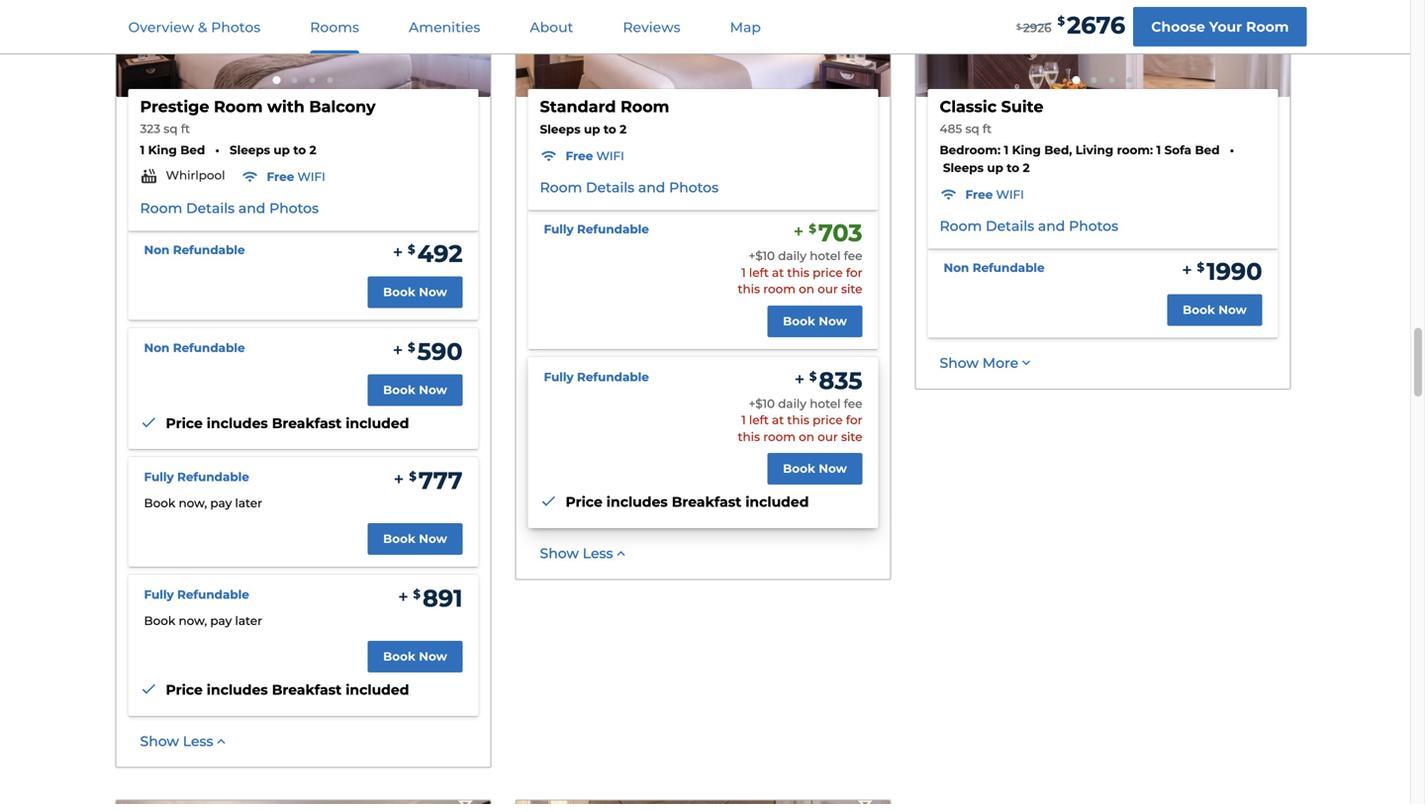 Task type: describe. For each thing, give the bounding box(es) containing it.
includes for 590
[[207, 415, 268, 432]]

703
[[818, 219, 863, 247]]

fully refundable for 777
[[144, 470, 249, 484]]

book now for 590
[[383, 383, 447, 397]]

room down whirlpool
[[140, 200, 182, 217]]

and for 1990
[[1038, 218, 1065, 234]]

free wifi for classic suite
[[965, 187, 1024, 202]]

non refundable button for 492
[[144, 242, 245, 258]]

show for show less button to the right
[[540, 545, 579, 562]]

prestige room with balcony 323 sq ft 1 king bed   •   sleeps up to 2
[[140, 97, 376, 157]]

room for 835
[[763, 430, 796, 444]]

$ left '2926' at the top right of page
[[1016, 22, 1021, 31]]

amenities button
[[385, 1, 504, 53]]

now for 1990
[[1219, 303, 1247, 317]]

up inside standard room sleeps up to 2
[[584, 122, 600, 137]]

ft inside classic suite 485 sq ft bedroom: 1 king bed, living room: 1 sofa bed   • sleeps up to 2
[[983, 122, 992, 136]]

standard
[[540, 97, 616, 116]]

485
[[940, 122, 962, 136]]

up inside classic suite 485 sq ft bedroom: 1 king bed, living room: 1 sofa bed   • sleeps up to 2
[[987, 161, 1003, 175]]

to inside classic suite 485 sq ft bedroom: 1 king bed, living room: 1 sofa bed   • sleeps up to 2
[[1007, 161, 1020, 175]]

1 horizontal spatial room details and photos
[[540, 179, 719, 196]]

show for show more button
[[940, 355, 979, 371]]

on for 703
[[799, 282, 814, 296]]

1 horizontal spatial room details and photos button
[[540, 178, 719, 198]]

$ for 891
[[413, 588, 421, 602]]

book now button for 590
[[368, 374, 463, 406]]

with
[[267, 97, 305, 116]]

323
[[140, 122, 160, 136]]

overview
[[128, 19, 194, 36]]

$ for 492
[[408, 242, 415, 257]]

$ 492
[[408, 239, 463, 268]]

fee for 703
[[844, 249, 863, 263]]

later for 891
[[235, 614, 262, 628]]

choose your room button
[[1133, 7, 1307, 47]]

590
[[417, 337, 463, 366]]

pay for 891
[[210, 614, 232, 628]]

room inside standard room sleeps up to 2
[[620, 97, 670, 116]]

2 inside standard room sleeps up to 2
[[620, 122, 627, 137]]

+$10 daily hotel fee 1 left at this price for this room on our site for 835
[[738, 397, 863, 444]]

reviews
[[623, 19, 681, 36]]

sofa
[[1164, 143, 1192, 157]]

price includes breakfast included for 590
[[166, 415, 409, 432]]

price for 835
[[813, 413, 843, 428]]

0 vertical spatial and
[[638, 179, 665, 196]]

777
[[419, 466, 463, 495]]

non for 492
[[144, 243, 170, 257]]

$ 891
[[413, 584, 463, 613]]

891
[[423, 584, 463, 613]]

1 horizontal spatial details
[[586, 179, 635, 196]]

$ 703
[[809, 219, 863, 247]]

non refundable for 1990
[[944, 261, 1045, 275]]

show less for leftmost show less button
[[140, 733, 213, 750]]

map button
[[706, 1, 785, 53]]

$ 777
[[409, 466, 463, 495]]

wifi for classic suite
[[996, 187, 1024, 202]]

show more button
[[940, 354, 1034, 373]]

2676
[[1067, 11, 1125, 40]]

our for 703
[[818, 282, 838, 296]]

$ 1990
[[1197, 257, 1262, 286]]

bed,
[[1044, 143, 1072, 157]]

on for 835
[[799, 430, 814, 444]]

1 horizontal spatial show less button
[[540, 544, 629, 564]]

now, for 891
[[179, 614, 207, 628]]

fully refundable for 891
[[144, 588, 249, 602]]

1 vertical spatial breakfast
[[672, 494, 742, 511]]

book now for 1990
[[1183, 303, 1247, 317]]

prestige
[[140, 97, 209, 116]]

book now button for 777
[[368, 524, 463, 555]]

price for 891
[[166, 682, 203, 699]]

room inside prestige room with balcony 323 sq ft 1 king bed   •   sleeps up to 2
[[214, 97, 263, 116]]

suite
[[1001, 97, 1044, 116]]

details for 492
[[186, 200, 235, 217]]

book now for 492
[[383, 285, 447, 299]]

book now for 891
[[383, 650, 447, 664]]

now for 777
[[419, 532, 447, 546]]

image #1 image
[[516, 0, 890, 97]]

book now for 777
[[383, 532, 447, 546]]

go to image #1 image for 1990
[[1072, 76, 1080, 84]]

up inside prestige room with balcony 323 sq ft 1 king bed   •   sleeps up to 2
[[274, 143, 290, 157]]

sleeps inside classic suite 485 sq ft bedroom: 1 king bed, living room: 1 sofa bed   • sleeps up to 2
[[943, 161, 984, 175]]

later for 777
[[235, 496, 262, 510]]

1990
[[1207, 257, 1262, 286]]

book now button for 492
[[368, 276, 463, 308]]

room details and photos for 492
[[140, 200, 319, 217]]

refundable for the book now button on top of $ 835
[[577, 222, 649, 236]]

1 vertical spatial price includes breakfast included
[[566, 494, 809, 511]]

daily for 703
[[778, 249, 807, 263]]

left for 703
[[749, 265, 769, 280]]

show less for show less button to the right
[[540, 545, 613, 562]]

book now, pay later for 777
[[144, 496, 262, 510]]

now up $ 835
[[819, 314, 847, 328]]

go to image #4 image for 492
[[327, 77, 333, 83]]

hotel for 703
[[810, 249, 841, 263]]

sq inside classic suite 485 sq ft bedroom: 1 king bed, living room: 1 sofa bed   • sleeps up to 2
[[965, 122, 979, 136]]

1 vertical spatial price
[[566, 494, 603, 511]]

+$10 for 703
[[749, 249, 775, 263]]

whirlpool
[[166, 168, 225, 182]]

835
[[819, 367, 863, 395]]

classic
[[940, 97, 997, 116]]

breakfast for 891
[[272, 682, 342, 699]]

1 vertical spatial included
[[745, 494, 809, 511]]

now for 492
[[419, 285, 447, 299]]

breakfast for 590
[[272, 415, 342, 432]]

fully refundable button for 891
[[144, 587, 249, 604]]

left for 835
[[749, 413, 769, 428]]

about
[[530, 19, 573, 36]]

fully for includes
[[544, 370, 574, 384]]

room down the 'standard'
[[540, 179, 582, 196]]

our for 835
[[818, 430, 838, 444]]

site for 835
[[841, 430, 863, 444]]

living
[[1076, 143, 1114, 157]]

go to image #2 image for 1990
[[1091, 77, 1097, 83]]

0 vertical spatial less
[[583, 545, 613, 562]]

2 inside classic suite 485 sq ft bedroom: 1 king bed, living room: 1 sofa bed   • sleeps up to 2
[[1023, 161, 1030, 175]]

fully refundable for includes
[[544, 370, 649, 384]]

1 vertical spatial wifi
[[297, 170, 325, 184]]

go to image #2 image for 492
[[291, 77, 297, 83]]

for for 703
[[846, 265, 863, 280]]

free for classic suite
[[965, 187, 993, 202]]

details for 1990
[[986, 218, 1034, 234]]

amenities
[[409, 19, 480, 36]]

non refundable button for 1990
[[944, 260, 1045, 276]]



Task type: locate. For each thing, give the bounding box(es) containing it.
1 vertical spatial fee
[[844, 397, 863, 411]]

1 vertical spatial non refundable button
[[944, 260, 1045, 276]]

1
[[140, 143, 145, 157], [1004, 143, 1009, 157], [1156, 143, 1161, 157], [742, 265, 746, 280], [742, 413, 746, 428]]

1 vertical spatial later
[[235, 614, 262, 628]]

book now button up $ 835
[[768, 306, 863, 337]]

site down 835
[[841, 430, 863, 444]]

pay
[[210, 496, 232, 510], [210, 614, 232, 628]]

show for leftmost show less button
[[140, 733, 179, 750]]

photos for prestige room with balcony
[[269, 200, 319, 217]]

$ left 835
[[809, 370, 817, 384]]

1 for from the top
[[846, 265, 863, 280]]

2 now, from the top
[[179, 614, 207, 628]]

0 vertical spatial +$10 daily hotel fee 1 left at this price for this room on our site
[[738, 249, 863, 296]]

details
[[586, 179, 635, 196], [186, 200, 235, 217], [986, 218, 1034, 234]]

and down prestige room with balcony 323 sq ft 1 king bed   •   sleeps up to 2
[[238, 200, 266, 217]]

1 now, from the top
[[179, 496, 207, 510]]

now, for 777
[[179, 496, 207, 510]]

go to image #4 image up the balcony
[[327, 77, 333, 83]]

overview & photos button
[[104, 1, 284, 53]]

$ inside $ 835
[[809, 370, 817, 384]]

standard room sleeps up to 2
[[540, 97, 670, 137]]

now down 1990
[[1219, 303, 1247, 317]]

$ left 891
[[413, 588, 421, 602]]

0 horizontal spatial ft
[[181, 122, 190, 136]]

our down $ 703 at the right of the page
[[818, 282, 838, 296]]

2 ft from the left
[[983, 122, 992, 136]]

1 hotel from the top
[[810, 249, 841, 263]]

free wifi down prestige room with balcony 323 sq ft 1 king bed   •   sleeps up to 2
[[267, 170, 325, 184]]

2 room from the top
[[763, 430, 796, 444]]

site for 703
[[841, 282, 863, 296]]

book now button down $ 835
[[768, 454, 863, 485]]

0 horizontal spatial and
[[238, 200, 266, 217]]

+$10 daily hotel fee 1 left at this price for this room on our site down $ 835
[[738, 397, 863, 444]]

0 horizontal spatial 2
[[309, 143, 316, 157]]

1 sq from the left
[[164, 122, 178, 136]]

1 horizontal spatial go to image #4 image
[[1127, 77, 1133, 83]]

sq
[[164, 122, 178, 136], [965, 122, 979, 136]]

1 go to image #1 image from the left
[[273, 76, 281, 84]]

0 horizontal spatial sq
[[164, 122, 178, 136]]

refundable for the book now button for 492
[[173, 243, 245, 257]]

book now button down $ 590
[[368, 374, 463, 406]]

0 vertical spatial sleeps
[[540, 122, 581, 137]]

king down 323
[[148, 143, 177, 157]]

non refundable button
[[144, 242, 245, 258], [944, 260, 1045, 276], [144, 340, 245, 356]]

0 vertical spatial fee
[[844, 249, 863, 263]]

&
[[198, 19, 207, 36]]

0 horizontal spatial wifi
[[297, 170, 325, 184]]

1 room from the top
[[763, 282, 796, 296]]

$ left the 703
[[809, 222, 816, 236]]

room details and photos button down standard room sleeps up to 2
[[540, 178, 719, 198]]

on down $ 835
[[799, 430, 814, 444]]

1 site from the top
[[841, 282, 863, 296]]

to down suite at the right top of page
[[1007, 161, 1020, 175]]

0 vertical spatial free wifi
[[566, 149, 624, 163]]

2926
[[1023, 21, 1052, 35]]

0 vertical spatial left
[[749, 265, 769, 280]]

1 horizontal spatial up
[[584, 122, 600, 137]]

1 go to image #4 image from the left
[[327, 77, 333, 83]]

up
[[584, 122, 600, 137], [274, 143, 290, 157], [987, 161, 1003, 175]]

0 horizontal spatial up
[[274, 143, 290, 157]]

for for 835
[[846, 413, 863, 428]]

to down with
[[293, 143, 306, 157]]

fee
[[844, 249, 863, 263], [844, 397, 863, 411]]

free down prestige room with balcony 323 sq ft 1 king bed   •   sleeps up to 2
[[267, 170, 294, 184]]

1 daily from the top
[[778, 249, 807, 263]]

0 horizontal spatial show
[[140, 733, 179, 750]]

book now down "$ 891" at bottom left
[[383, 650, 447, 664]]

room details and photos button down 'bed,'
[[940, 217, 1118, 236]]

1 vertical spatial book now, pay later
[[144, 614, 262, 628]]

fully refundable button
[[544, 221, 649, 238], [544, 369, 649, 386], [144, 469, 249, 486], [144, 587, 249, 604]]

1 left from the top
[[749, 265, 769, 280]]

0 vertical spatial included
[[346, 415, 409, 432]]

daily
[[778, 249, 807, 263], [778, 397, 807, 411]]

1 fee from the top
[[844, 249, 863, 263]]

book now down $ 590
[[383, 383, 447, 397]]

photos for standard room
[[669, 179, 719, 196]]

$ for 703
[[809, 222, 816, 236]]

breakfast
[[272, 415, 342, 432], [672, 494, 742, 511], [272, 682, 342, 699]]

go to image #3 image for 492
[[309, 77, 315, 83]]

now down $ 835
[[819, 462, 847, 476]]

go to image #4 image for 1990
[[1127, 77, 1133, 83]]

2 horizontal spatial details
[[986, 218, 1034, 234]]

$ left 777
[[409, 470, 417, 484]]

book now, pay later
[[144, 496, 262, 510], [144, 614, 262, 628]]

room:
[[1117, 143, 1153, 157]]

2 vertical spatial free wifi
[[965, 187, 1024, 202]]

0 vertical spatial at
[[772, 265, 784, 280]]

$ right '2926' at the top right of page
[[1057, 14, 1065, 28]]

1 our from the top
[[818, 282, 838, 296]]

photo carousel region
[[116, 0, 490, 97], [916, 0, 1290, 97], [116, 801, 490, 805], [516, 801, 890, 805]]

now for 891
[[419, 650, 447, 664]]

0 vertical spatial includes
[[207, 415, 268, 432]]

included
[[346, 415, 409, 432], [745, 494, 809, 511], [346, 682, 409, 699]]

2 vertical spatial room details and photos
[[940, 218, 1118, 234]]

room right your
[[1246, 18, 1289, 35]]

0 vertical spatial non refundable button
[[144, 242, 245, 258]]

2 price from the top
[[813, 413, 843, 428]]

1 vertical spatial details
[[186, 200, 235, 217]]

price for 703
[[813, 265, 843, 280]]

0 vertical spatial for
[[846, 265, 863, 280]]

0 vertical spatial now,
[[179, 496, 207, 510]]

$ left 1990
[[1197, 260, 1205, 275]]

$ inside $ 777
[[409, 470, 417, 484]]

up down with
[[274, 143, 290, 157]]

show
[[940, 355, 979, 371], [540, 545, 579, 562], [140, 733, 179, 750]]

+$10 daily hotel fee 1 left at this price for this room on our site for 703
[[738, 249, 863, 296]]

fee down the 703
[[844, 249, 863, 263]]

2 vertical spatial 2
[[1023, 161, 1030, 175]]

included for 891
[[346, 682, 409, 699]]

to inside standard room sleeps up to 2
[[604, 122, 616, 137]]

$ for 835
[[809, 370, 817, 384]]

go to image #2 image
[[291, 77, 297, 83], [1091, 77, 1097, 83]]

$
[[1057, 14, 1065, 28], [1016, 22, 1021, 31], [809, 222, 816, 236], [408, 242, 415, 257], [1197, 260, 1205, 275], [408, 340, 415, 355], [809, 370, 817, 384], [409, 470, 417, 484], [413, 588, 421, 602]]

book now
[[383, 285, 447, 299], [1183, 303, 1247, 317], [783, 314, 847, 328], [383, 383, 447, 397], [783, 462, 847, 476], [383, 532, 447, 546], [383, 650, 447, 664]]

room details and photos button down whirlpool
[[140, 199, 319, 218]]

room
[[1246, 18, 1289, 35], [214, 97, 263, 116], [620, 97, 670, 116], [540, 179, 582, 196], [140, 200, 182, 217], [940, 218, 982, 234]]

for down the 703
[[846, 265, 863, 280]]

price includes breakfast included for 891
[[166, 682, 409, 699]]

go to image #2 image up with
[[291, 77, 297, 83]]

0 horizontal spatial less
[[183, 733, 213, 750]]

$ inside $ 492
[[408, 242, 415, 257]]

and
[[638, 179, 665, 196], [238, 200, 266, 217], [1038, 218, 1065, 234]]

2 vertical spatial includes
[[207, 682, 268, 699]]

and down 'bed,'
[[1038, 218, 1065, 234]]

now down $ 777
[[419, 532, 447, 546]]

to inside prestige room with balcony 323 sq ft 1 king bed   •   sleeps up to 2
[[293, 143, 306, 157]]

go to image #2 image down 2676
[[1091, 77, 1097, 83]]

0 vertical spatial on
[[799, 282, 814, 296]]

$ for 590
[[408, 340, 415, 355]]

room for 703
[[763, 282, 796, 296]]

photos
[[211, 19, 261, 36], [669, 179, 719, 196], [269, 200, 319, 217], [1069, 218, 1118, 234]]

price
[[813, 265, 843, 280], [813, 413, 843, 428]]

now down "$ 891" at bottom left
[[419, 650, 447, 664]]

2 horizontal spatial to
[[1007, 161, 1020, 175]]

book now button down $ 492
[[368, 276, 463, 308]]

non for 1990
[[944, 261, 969, 275]]

0 vertical spatial room details and photos
[[540, 179, 719, 196]]

now down $ 492
[[419, 285, 447, 299]]

up down the 'standard'
[[584, 122, 600, 137]]

wifi down bedroom:
[[996, 187, 1024, 202]]

$ inside "$ 891"
[[413, 588, 421, 602]]

our down $ 835
[[818, 430, 838, 444]]

1 vertical spatial room details and photos
[[140, 200, 319, 217]]

now,
[[179, 496, 207, 510], [179, 614, 207, 628]]

0 vertical spatial hotel
[[810, 249, 841, 263]]

room down bedroom:
[[940, 218, 982, 234]]

book now button
[[368, 276, 463, 308], [1167, 294, 1262, 326], [768, 306, 863, 337], [368, 374, 463, 406], [768, 454, 863, 485], [368, 524, 463, 555], [368, 642, 463, 673]]

1 horizontal spatial wifi
[[596, 149, 624, 163]]

0 vertical spatial details
[[586, 179, 635, 196]]

go to image #3 image
[[309, 77, 315, 83], [1109, 77, 1115, 83]]

$ inside $ 590
[[408, 340, 415, 355]]

price down $ 703 at the right of the page
[[813, 265, 843, 280]]

1 at from the top
[[772, 265, 784, 280]]

free for standard room
[[566, 149, 593, 163]]

ft
[[181, 122, 190, 136], [983, 122, 992, 136]]

non refundable button for 590
[[144, 340, 245, 356]]

non for 590
[[144, 341, 170, 355]]

book now button down "$ 891" at bottom left
[[368, 642, 463, 673]]

fully
[[544, 222, 574, 236], [544, 370, 574, 384], [144, 470, 174, 484], [144, 588, 174, 602]]

0 vertical spatial price
[[813, 265, 843, 280]]

wifi down standard room sleeps up to 2
[[596, 149, 624, 163]]

$ for 777
[[409, 470, 417, 484]]

rooms button
[[286, 1, 383, 53]]

at
[[772, 265, 784, 280], [772, 413, 784, 428]]

0 vertical spatial show less button
[[540, 544, 629, 564]]

2 vertical spatial to
[[1007, 161, 1020, 175]]

$ 590
[[408, 337, 463, 366]]

fully refundable
[[544, 222, 649, 236], [544, 370, 649, 384], [144, 470, 249, 484], [144, 588, 249, 602]]

room right the 'standard'
[[620, 97, 670, 116]]

2 vertical spatial details
[[986, 218, 1034, 234]]

0 horizontal spatial go to image #1 image
[[273, 76, 281, 84]]

1 vertical spatial site
[[841, 430, 863, 444]]

2 horizontal spatial free wifi
[[965, 187, 1024, 202]]

1 +$10 daily hotel fee 1 left at this price for this room on our site from the top
[[738, 249, 863, 296]]

non
[[144, 243, 170, 257], [944, 261, 969, 275], [144, 341, 170, 355]]

photos for classic suite
[[1069, 218, 1118, 234]]

sleeps
[[540, 122, 581, 137], [943, 161, 984, 175]]

1 go to image #2 image from the left
[[291, 77, 297, 83]]

price
[[166, 415, 203, 432], [566, 494, 603, 511], [166, 682, 203, 699]]

0 vertical spatial book now, pay later
[[144, 496, 262, 510]]

ft down prestige
[[181, 122, 190, 136]]

1 inside prestige room with balcony 323 sq ft 1 king bed   •   sleeps up to 2
[[140, 143, 145, 157]]

rooms
[[310, 19, 359, 36]]

book now down $ 835
[[783, 462, 847, 476]]

$ inside $ 1990
[[1197, 260, 1205, 275]]

2 horizontal spatial wifi
[[996, 187, 1024, 202]]

includes for 891
[[207, 682, 268, 699]]

king left 'bed,'
[[1012, 143, 1041, 157]]

2 go to image #4 image from the left
[[1127, 77, 1133, 83]]

hotel down $ 835
[[810, 397, 841, 411]]

king
[[148, 143, 177, 157], [1012, 143, 1041, 157]]

room details and photos down 'bed,'
[[940, 218, 1118, 234]]

$ left 590
[[408, 340, 415, 355]]

2 book now, pay later from the top
[[144, 614, 262, 628]]

2 left from the top
[[749, 413, 769, 428]]

2 vertical spatial up
[[987, 161, 1003, 175]]

$ 835
[[809, 367, 863, 395]]

0 vertical spatial free
[[566, 149, 593, 163]]

site
[[841, 282, 863, 296], [841, 430, 863, 444]]

now for 590
[[419, 383, 447, 397]]

go to image #3 image down 2676
[[1109, 77, 1115, 83]]

go to image #3 image for 1990
[[1109, 77, 1115, 83]]

hotel for 835
[[810, 397, 841, 411]]

1 vertical spatial free wifi
[[267, 170, 325, 184]]

ft up bedroom:
[[983, 122, 992, 136]]

0 vertical spatial room
[[763, 282, 796, 296]]

show less button
[[540, 544, 629, 564], [140, 732, 229, 752]]

go to image #3 image up the balcony
[[309, 77, 315, 83]]

2 later from the top
[[235, 614, 262, 628]]

book now up $ 835
[[783, 314, 847, 328]]

room details and photos for 1990
[[940, 218, 1118, 234]]

0 horizontal spatial room details and photos
[[140, 200, 319, 217]]

1 vertical spatial our
[[818, 430, 838, 444]]

0 horizontal spatial king
[[148, 143, 177, 157]]

2 at from the top
[[772, 413, 784, 428]]

to down the 'standard'
[[604, 122, 616, 137]]

hotel
[[810, 249, 841, 263], [810, 397, 841, 411]]

free wifi down standard room sleeps up to 2
[[566, 149, 624, 163]]

book now button down $ 1990
[[1167, 294, 1262, 326]]

room details and photos down standard room sleeps up to 2
[[540, 179, 719, 196]]

book now, pay later for 891
[[144, 614, 262, 628]]

1 vertical spatial for
[[846, 413, 863, 428]]

refundable for 590's the book now button
[[173, 341, 245, 355]]

1 horizontal spatial go to image #3 image
[[1109, 77, 1115, 83]]

more
[[983, 355, 1019, 371]]

1 horizontal spatial show less
[[540, 545, 613, 562]]

1 horizontal spatial sq
[[965, 122, 979, 136]]

1 ft from the left
[[181, 122, 190, 136]]

non refundable for 492
[[144, 243, 245, 257]]

+$10 daily hotel fee 1 left at this price for this room on our site
[[738, 249, 863, 296], [738, 397, 863, 444]]

2 vertical spatial breakfast
[[272, 682, 342, 699]]

fee for 835
[[844, 397, 863, 411]]

fully refundable button for 777
[[144, 469, 249, 486]]

for
[[846, 265, 863, 280], [846, 413, 863, 428]]

0 horizontal spatial show less button
[[140, 732, 229, 752]]

classic suite 485 sq ft bedroom: 1 king bed, living room: 1 sofa bed   • sleeps up to 2
[[940, 97, 1238, 175]]

hotel down $ 703 at the right of the page
[[810, 249, 841, 263]]

2 on from the top
[[799, 430, 814, 444]]

go to image #1 image down the $ 2926 $ 2676
[[1072, 76, 1080, 84]]

choose
[[1151, 18, 1205, 35]]

0 vertical spatial later
[[235, 496, 262, 510]]

refundable for the book now button under $ 835
[[577, 370, 649, 384]]

now down $ 590
[[419, 383, 447, 397]]

map
[[730, 19, 761, 36]]

wifi
[[596, 149, 624, 163], [297, 170, 325, 184], [996, 187, 1024, 202]]

1 horizontal spatial free wifi
[[566, 149, 624, 163]]

free wifi down bedroom:
[[965, 187, 1024, 202]]

sq up bedroom:
[[965, 122, 979, 136]]

2 horizontal spatial room details and photos button
[[940, 217, 1118, 236]]

room details and photos button for 492
[[140, 199, 319, 218]]

free down bedroom:
[[965, 187, 993, 202]]

go to image #4 image up classic suite 485 sq ft bedroom: 1 king bed, living room: 1 sofa bed   • sleeps up to 2
[[1127, 77, 1133, 83]]

to
[[604, 122, 616, 137], [293, 143, 306, 157], [1007, 161, 1020, 175]]

sq right 323
[[164, 122, 178, 136]]

1 king from the left
[[148, 143, 177, 157]]

2 vertical spatial free
[[965, 187, 993, 202]]

2 daily from the top
[[778, 397, 807, 411]]

details down bedroom:
[[986, 218, 1034, 234]]

fully for 777
[[144, 470, 174, 484]]

+$10 daily hotel fee 1 left at this price for this room on our site down $ 703 at the right of the page
[[738, 249, 863, 296]]

go to image #1 image for 492
[[273, 76, 281, 84]]

tab list containing overview & photos
[[103, 0, 786, 53]]

2 horizontal spatial show
[[940, 355, 979, 371]]

1 go to image #3 image from the left
[[309, 77, 315, 83]]

price includes breakfast included
[[166, 415, 409, 432], [566, 494, 809, 511], [166, 682, 409, 699]]

2 vertical spatial non
[[144, 341, 170, 355]]

on
[[799, 282, 814, 296], [799, 430, 814, 444]]

2 king from the left
[[1012, 143, 1041, 157]]

tab list
[[103, 0, 786, 53]]

2 vertical spatial price
[[166, 682, 203, 699]]

1 vertical spatial price
[[813, 413, 843, 428]]

$ left 492
[[408, 242, 415, 257]]

details down standard room sleeps up to 2
[[586, 179, 635, 196]]

reviews button
[[599, 1, 704, 53]]

2 go to image #1 image from the left
[[1072, 76, 1080, 84]]

balcony
[[309, 97, 376, 116]]

492
[[417, 239, 463, 268]]

2 vertical spatial show
[[140, 733, 179, 750]]

2 go to image #2 image from the left
[[1091, 77, 1097, 83]]

refundable for the book now button associated with 1990
[[973, 261, 1045, 275]]

ft inside prestige room with balcony 323 sq ft 1 king bed   •   sleeps up to 2
[[181, 122, 190, 136]]

wifi down prestige room with balcony 323 sq ft 1 king bed   •   sleeps up to 2
[[297, 170, 325, 184]]

price for 590
[[166, 415, 203, 432]]

non refundable for 590
[[144, 341, 245, 355]]

book now down $ 777
[[383, 532, 447, 546]]

room
[[763, 282, 796, 296], [763, 430, 796, 444]]

book now button for 1990
[[1167, 294, 1262, 326]]

2 sq from the left
[[965, 122, 979, 136]]

overview & photos
[[128, 19, 261, 36]]

1 book now, pay later from the top
[[144, 496, 262, 510]]

$ inside $ 703
[[809, 222, 816, 236]]

go to image #4 image
[[327, 77, 333, 83], [1127, 77, 1133, 83]]

2 +$10 from the top
[[749, 397, 775, 411]]

room left with
[[214, 97, 263, 116]]

2
[[620, 122, 627, 137], [309, 143, 316, 157], [1023, 161, 1030, 175]]

0 vertical spatial non refundable
[[144, 243, 245, 257]]

0 vertical spatial non
[[144, 243, 170, 257]]

your
[[1209, 18, 1242, 35]]

less
[[583, 545, 613, 562], [183, 733, 213, 750]]

fully for 891
[[144, 588, 174, 602]]

2 vertical spatial non refundable button
[[144, 340, 245, 356]]

book
[[383, 285, 416, 299], [1183, 303, 1215, 317], [783, 314, 815, 328], [383, 383, 416, 397], [783, 462, 815, 476], [144, 496, 175, 510], [383, 532, 416, 546], [144, 614, 175, 628], [383, 650, 416, 664]]

+$10 for 835
[[749, 397, 775, 411]]

and for 492
[[238, 200, 266, 217]]

$ for 1990
[[1197, 260, 1205, 275]]

now
[[419, 285, 447, 299], [1219, 303, 1247, 317], [819, 314, 847, 328], [419, 383, 447, 397], [819, 462, 847, 476], [419, 532, 447, 546], [419, 650, 447, 664]]

1 vertical spatial non
[[944, 261, 969, 275]]

1 vertical spatial includes
[[606, 494, 668, 511]]

book now down $ 1990
[[1183, 303, 1247, 317]]

book now button down $ 777
[[368, 524, 463, 555]]

go to image #1 image up with
[[273, 76, 281, 84]]

sleeps down the 'standard'
[[540, 122, 581, 137]]

free down standard room sleeps up to 2
[[566, 149, 593, 163]]

go to image #1 image
[[273, 76, 281, 84], [1072, 76, 1080, 84]]

1 pay from the top
[[210, 496, 232, 510]]

choose your room
[[1151, 18, 1289, 35]]

0 horizontal spatial go to image #2 image
[[291, 77, 297, 83]]

2 go to image #3 image from the left
[[1109, 77, 1115, 83]]

1 on from the top
[[799, 282, 814, 296]]

up down bedroom:
[[987, 161, 1003, 175]]

2 inside prestige room with balcony 323 sq ft 1 king bed   •   sleeps up to 2
[[309, 143, 316, 157]]

2 fee from the top
[[844, 397, 863, 411]]

non refundable
[[144, 243, 245, 257], [944, 261, 1045, 275], [144, 341, 245, 355]]

fee down 835
[[844, 397, 863, 411]]

1 vertical spatial +$10
[[749, 397, 775, 411]]

sq inside prestige room with balcony 323 sq ft 1 king bed   •   sleeps up to 2
[[164, 122, 178, 136]]

0 horizontal spatial go to image #3 image
[[309, 77, 315, 83]]

2 vertical spatial wifi
[[996, 187, 1024, 202]]

price down $ 835
[[813, 413, 843, 428]]

0 vertical spatial 2
[[620, 122, 627, 137]]

fully refundable button for includes
[[544, 369, 649, 386]]

about button
[[506, 1, 597, 53]]

2 horizontal spatial free
[[965, 187, 993, 202]]

1 horizontal spatial sleeps
[[943, 161, 984, 175]]

this
[[787, 265, 809, 280], [738, 282, 760, 296], [787, 413, 809, 428], [738, 430, 760, 444]]

king inside classic suite 485 sq ft bedroom: 1 king bed, living room: 1 sofa bed   • sleeps up to 2
[[1012, 143, 1041, 157]]

book now down $ 492
[[383, 285, 447, 299]]

2 +$10 daily hotel fee 1 left at this price for this room on our site from the top
[[738, 397, 863, 444]]

book now button for 891
[[368, 642, 463, 673]]

on down $ 703 at the right of the page
[[799, 282, 814, 296]]

0 vertical spatial price includes breakfast included
[[166, 415, 409, 432]]

later
[[235, 496, 262, 510], [235, 614, 262, 628]]

free wifi for standard room
[[566, 149, 624, 163]]

pay for 777
[[210, 496, 232, 510]]

2 vertical spatial and
[[1038, 218, 1065, 234]]

room details and photos button for 1990
[[940, 217, 1118, 236]]

show more
[[940, 355, 1019, 371]]

and down standard room sleeps up to 2
[[638, 179, 665, 196]]

sleeps inside standard room sleeps up to 2
[[540, 122, 581, 137]]

1 vertical spatial now,
[[179, 614, 207, 628]]

2 for from the top
[[846, 413, 863, 428]]

2 pay from the top
[[210, 614, 232, 628]]

wifi for standard room
[[596, 149, 624, 163]]

bedroom:
[[940, 143, 1001, 157]]

for down 835
[[846, 413, 863, 428]]

$ 2926 $ 2676
[[1016, 11, 1125, 40]]

1 vertical spatial hotel
[[810, 397, 841, 411]]

photos inside 'overview & photos' button
[[211, 19, 261, 36]]

details down whirlpool
[[186, 200, 235, 217]]

site down the 703
[[841, 282, 863, 296]]

king inside prestige room with balcony 323 sq ft 1 king bed   •   sleeps up to 2
[[148, 143, 177, 157]]

sleeps down bedroom:
[[943, 161, 984, 175]]

1 vertical spatial non refundable
[[944, 261, 1045, 275]]

2 hotel from the top
[[810, 397, 841, 411]]

2 our from the top
[[818, 430, 838, 444]]

2 site from the top
[[841, 430, 863, 444]]

1 horizontal spatial and
[[638, 179, 665, 196]]

0 horizontal spatial room details and photos button
[[140, 199, 319, 218]]

1 price from the top
[[813, 265, 843, 280]]

1 horizontal spatial go to image #1 image
[[1072, 76, 1080, 84]]

0 vertical spatial pay
[[210, 496, 232, 510]]

daily for 835
[[778, 397, 807, 411]]

1 later from the top
[[235, 496, 262, 510]]

0 vertical spatial up
[[584, 122, 600, 137]]

1 vertical spatial 2
[[309, 143, 316, 157]]

0 vertical spatial to
[[604, 122, 616, 137]]

0 horizontal spatial free
[[267, 170, 294, 184]]

show less
[[540, 545, 613, 562], [140, 733, 213, 750]]

1 +$10 from the top
[[749, 249, 775, 263]]

at for 835
[[772, 413, 784, 428]]

our
[[818, 282, 838, 296], [818, 430, 838, 444]]

room details and photos
[[540, 179, 719, 196], [140, 200, 319, 217], [940, 218, 1118, 234]]

includes
[[207, 415, 268, 432], [606, 494, 668, 511], [207, 682, 268, 699]]

room details and photos down whirlpool
[[140, 200, 319, 217]]



Task type: vqa. For each thing, say whether or not it's contained in the screenshot.
right Flight,
no



